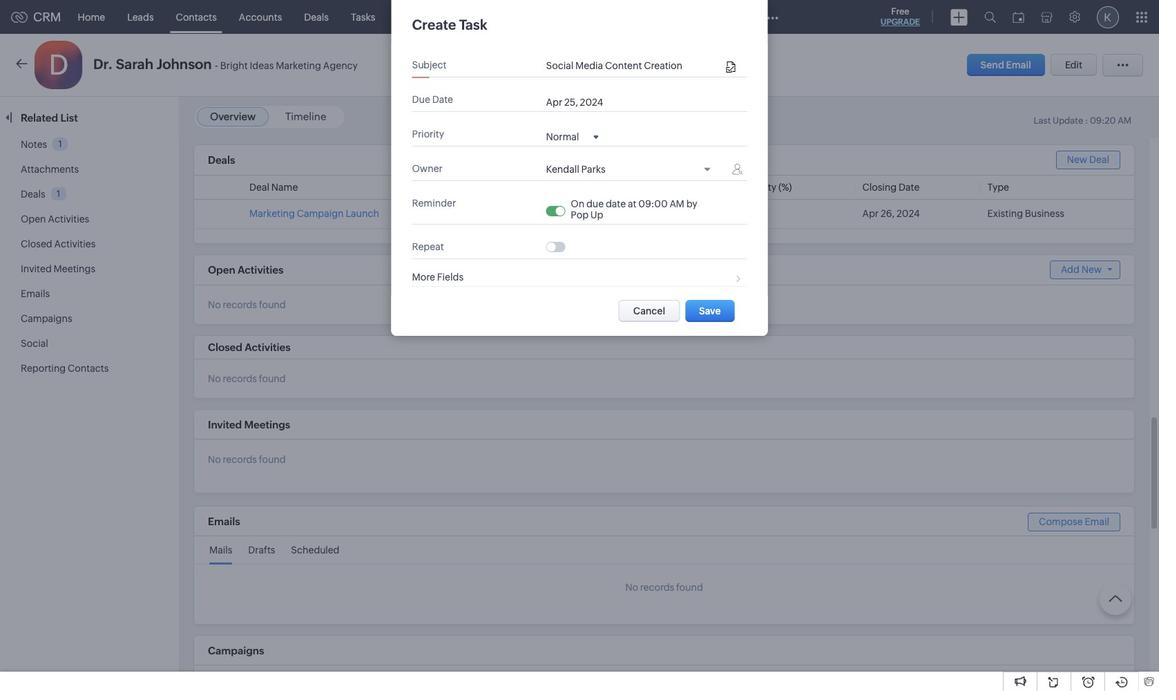 Task type: describe. For each thing, give the bounding box(es) containing it.
drafts
[[248, 545, 275, 556]]

free
[[892, 6, 910, 17]]

logo image
[[11, 11, 28, 22]]

by
[[687, 198, 698, 209]]

1 horizontal spatial deals
[[208, 154, 235, 166]]

priority
[[412, 129, 444, 140]]

due
[[587, 198, 604, 209]]

date for due date
[[432, 94, 453, 105]]

0 vertical spatial deals link
[[293, 0, 340, 34]]

deal name
[[249, 182, 298, 193]]

business
[[1025, 208, 1065, 219]]

on due date at 09:00 am by pop up
[[571, 198, 698, 220]]

crm
[[33, 10, 61, 24]]

0 vertical spatial invited meetings
[[21, 263, 95, 274]]

1 for deals
[[57, 189, 60, 199]]

notes link
[[21, 139, 47, 150]]

0 horizontal spatial meetings
[[54, 263, 95, 274]]

accounts
[[239, 11, 282, 22]]

date for closing date
[[899, 182, 920, 193]]

overview link
[[210, 111, 256, 122]]

kendall parks
[[546, 164, 606, 175]]

reminder
[[412, 198, 456, 209]]

campaigns link
[[21, 313, 72, 324]]

update
[[1053, 115, 1084, 126]]

task
[[459, 17, 488, 32]]

email for send email
[[1007, 59, 1032, 70]]

(%)
[[779, 182, 792, 193]]

0 horizontal spatial deals
[[21, 189, 45, 200]]

stage link
[[603, 182, 629, 193]]

Normal field
[[546, 130, 599, 142]]

repeat
[[412, 241, 444, 252]]

reporting contacts link
[[21, 363, 109, 374]]

accounts link
[[228, 0, 293, 34]]

on
[[571, 198, 585, 209]]

new deal link
[[1056, 151, 1121, 169]]

edit button
[[1051, 54, 1097, 76]]

upgrade
[[881, 17, 920, 27]]

0 horizontal spatial invited
[[21, 263, 52, 274]]

send
[[981, 59, 1005, 70]]

:
[[1086, 115, 1089, 126]]

attachments link
[[21, 164, 79, 175]]

probability (%)
[[729, 182, 792, 193]]

at
[[628, 198, 637, 209]]

leads link
[[116, 0, 165, 34]]

calls
[[461, 11, 483, 22]]

apr
[[863, 208, 879, 219]]

normal
[[546, 131, 579, 142]]

related
[[21, 112, 58, 124]]

09:20
[[1090, 115, 1116, 126]]

1 horizontal spatial deal
[[1090, 154, 1110, 165]]

overview
[[210, 111, 256, 122]]

compose email
[[1039, 516, 1110, 527]]

add
[[1061, 264, 1080, 275]]

timeline link
[[285, 111, 326, 122]]

bright
[[220, 60, 248, 71]]

home link
[[67, 0, 116, 34]]

sarah
[[116, 56, 153, 72]]

emails link
[[21, 288, 50, 299]]

1 vertical spatial deal
[[249, 182, 269, 193]]

0 horizontal spatial campaigns
[[21, 313, 72, 324]]

social
[[21, 338, 48, 349]]

1 vertical spatial deals link
[[21, 189, 45, 200]]

agency
[[323, 60, 358, 71]]

invited meetings link
[[21, 263, 95, 274]]

1 horizontal spatial invited meetings
[[208, 419, 290, 430]]

amount link
[[481, 182, 517, 193]]

crm link
[[11, 10, 61, 24]]

pop
[[571, 209, 589, 220]]

ideas
[[250, 60, 274, 71]]

subject
[[412, 59, 447, 70]]

1 vertical spatial emails
[[208, 516, 240, 527]]

26,
[[881, 208, 895, 219]]

reporting contacts
[[21, 363, 109, 374]]

due
[[412, 94, 430, 105]]

meetings link
[[387, 0, 450, 34]]

1 for notes
[[58, 139, 62, 149]]

home
[[78, 11, 105, 22]]

contacts link
[[165, 0, 228, 34]]

fields
[[437, 272, 464, 283]]

0 horizontal spatial open
[[21, 214, 46, 225]]

1 vertical spatial open activities
[[208, 264, 284, 276]]

0 vertical spatial am
[[1118, 115, 1132, 126]]

send email
[[981, 59, 1032, 70]]

owner
[[412, 163, 443, 174]]

dr. sarah johnson - bright ideas marketing agency
[[93, 56, 358, 72]]

Kendall Parks field
[[546, 164, 717, 177]]

am inside on due date at 09:00 am by pop up
[[670, 198, 685, 209]]

1 horizontal spatial campaigns
[[208, 645, 264, 656]]



Task type: vqa. For each thing, say whether or not it's contained in the screenshot.
Search image
no



Task type: locate. For each thing, give the bounding box(es) containing it.
-
[[215, 59, 218, 71]]

apr 26, 2024
[[863, 208, 920, 219]]

reporting
[[21, 363, 66, 374]]

0 vertical spatial meetings
[[398, 11, 439, 22]]

2 vertical spatial deals
[[21, 189, 45, 200]]

related list
[[21, 112, 80, 124]]

None text field
[[546, 60, 723, 71]]

no
[[208, 299, 221, 310], [208, 373, 221, 384], [208, 454, 221, 465], [626, 582, 638, 593]]

1 horizontal spatial closed
[[208, 341, 243, 353]]

mails
[[209, 545, 232, 556]]

0 horizontal spatial email
[[1007, 59, 1032, 70]]

0 vertical spatial deals
[[304, 11, 329, 22]]

tasks
[[351, 11, 375, 22]]

leads
[[127, 11, 154, 22]]

2 vertical spatial meetings
[[244, 419, 290, 430]]

1 horizontal spatial date
[[899, 182, 920, 193]]

deals
[[304, 11, 329, 22], [208, 154, 235, 166], [21, 189, 45, 200]]

1 vertical spatial 1
[[57, 189, 60, 199]]

kendall
[[546, 164, 580, 175]]

scheduled
[[291, 545, 340, 556]]

marketing down deal name link
[[249, 208, 295, 219]]

attachments
[[21, 164, 79, 175]]

edit
[[1066, 59, 1083, 70]]

0 vertical spatial open
[[21, 214, 46, 225]]

0 vertical spatial marketing
[[276, 60, 321, 71]]

activities
[[48, 214, 89, 225], [54, 238, 96, 249], [238, 264, 284, 276], [245, 341, 291, 353]]

None button
[[619, 300, 680, 322]]

closed activities
[[21, 238, 96, 249], [208, 341, 291, 353]]

contacts up johnson
[[176, 11, 217, 22]]

d
[[49, 49, 69, 81]]

0 vertical spatial new
[[1067, 154, 1088, 165]]

0 vertical spatial invited
[[21, 263, 52, 274]]

None submit
[[686, 300, 735, 322]]

0 vertical spatial closed
[[21, 238, 52, 249]]

create task
[[412, 17, 488, 32]]

am right 09:20
[[1118, 115, 1132, 126]]

probability
[[729, 182, 777, 193]]

1 horizontal spatial meetings
[[244, 419, 290, 430]]

deals link down attachments link at the top left
[[21, 189, 45, 200]]

1 horizontal spatial invited
[[208, 419, 242, 430]]

0 horizontal spatial closed activities
[[21, 238, 96, 249]]

0 horizontal spatial emails
[[21, 288, 50, 299]]

0 horizontal spatial deal
[[249, 182, 269, 193]]

1 vertical spatial am
[[670, 198, 685, 209]]

0 vertical spatial 1
[[58, 139, 62, 149]]

no records found
[[208, 299, 286, 310], [208, 373, 286, 384], [208, 454, 286, 465], [626, 582, 703, 593]]

email for compose email
[[1085, 516, 1110, 527]]

1 vertical spatial open
[[208, 264, 235, 276]]

0 vertical spatial campaigns
[[21, 313, 72, 324]]

am left by on the right top of the page
[[670, 198, 685, 209]]

launch
[[346, 208, 379, 219]]

deals link
[[293, 0, 340, 34], [21, 189, 45, 200]]

contacts right reporting at bottom left
[[68, 363, 109, 374]]

1 vertical spatial closed
[[208, 341, 243, 353]]

meetings inside meetings link
[[398, 11, 439, 22]]

bright ideas marketing agency link
[[220, 60, 358, 72]]

new down the last update : 09:20 am
[[1067, 154, 1088, 165]]

more
[[412, 272, 435, 283]]

marketing campaign launch link
[[249, 208, 379, 219]]

1 horizontal spatial email
[[1085, 516, 1110, 527]]

1 vertical spatial invited
[[208, 419, 242, 430]]

0 vertical spatial contacts
[[176, 11, 217, 22]]

deal down 09:20
[[1090, 154, 1110, 165]]

type
[[988, 182, 1010, 193]]

1 vertical spatial deals
[[208, 154, 235, 166]]

1 vertical spatial marketing
[[249, 208, 295, 219]]

1 up open activities link
[[57, 189, 60, 199]]

deals left tasks
[[304, 11, 329, 22]]

campaigns
[[21, 313, 72, 324], [208, 645, 264, 656]]

deal left name
[[249, 182, 269, 193]]

0 vertical spatial emails
[[21, 288, 50, 299]]

0 vertical spatial date
[[432, 94, 453, 105]]

closing
[[863, 182, 897, 193]]

1 vertical spatial email
[[1085, 516, 1110, 527]]

contacts
[[176, 11, 217, 22], [68, 363, 109, 374]]

0 horizontal spatial am
[[670, 198, 685, 209]]

1 vertical spatial closed activities
[[208, 341, 291, 353]]

up
[[591, 209, 604, 220]]

found
[[259, 299, 286, 310], [259, 373, 286, 384], [259, 454, 286, 465], [677, 582, 703, 593]]

existing
[[988, 208, 1023, 219]]

records
[[223, 299, 257, 310], [223, 373, 257, 384], [223, 454, 257, 465], [640, 582, 675, 593]]

1 horizontal spatial emails
[[208, 516, 240, 527]]

open activities link
[[21, 214, 89, 225]]

subject name lookup image
[[727, 62, 736, 73]]

closing date
[[863, 182, 920, 193]]

last
[[1034, 115, 1051, 126]]

open
[[21, 214, 46, 225], [208, 264, 235, 276]]

new right add
[[1082, 264, 1102, 275]]

MMM d, yyyy text field
[[546, 97, 622, 108]]

probability (%) link
[[729, 182, 792, 193]]

1 right notes
[[58, 139, 62, 149]]

existing business
[[988, 208, 1065, 219]]

0 horizontal spatial contacts
[[68, 363, 109, 374]]

1 vertical spatial invited meetings
[[208, 419, 290, 430]]

tasks link
[[340, 0, 387, 34]]

invited meetings
[[21, 263, 95, 274], [208, 419, 290, 430]]

new
[[1067, 154, 1088, 165], [1082, 264, 1102, 275]]

date up 2024
[[899, 182, 920, 193]]

last update : 09:20 am
[[1034, 115, 1132, 126]]

1 vertical spatial new
[[1082, 264, 1102, 275]]

0 horizontal spatial closed
[[21, 238, 52, 249]]

1 vertical spatial campaigns
[[208, 645, 264, 656]]

email right compose
[[1085, 516, 1110, 527]]

0 horizontal spatial deals link
[[21, 189, 45, 200]]

amount
[[481, 182, 517, 193]]

type link
[[988, 182, 1010, 193]]

09:00
[[639, 198, 668, 209]]

1 horizontal spatial contacts
[[176, 11, 217, 22]]

johnson
[[157, 56, 212, 72]]

deal name link
[[249, 182, 298, 193]]

emails up mails on the bottom left of page
[[208, 516, 240, 527]]

0 horizontal spatial open activities
[[21, 214, 89, 225]]

1 vertical spatial meetings
[[54, 263, 95, 274]]

0 vertical spatial email
[[1007, 59, 1032, 70]]

list
[[60, 112, 78, 124]]

add new
[[1061, 264, 1102, 275]]

1 horizontal spatial open activities
[[208, 264, 284, 276]]

campaign
[[297, 208, 344, 219]]

date
[[432, 94, 453, 105], [899, 182, 920, 193]]

compose
[[1039, 516, 1083, 527]]

1 horizontal spatial am
[[1118, 115, 1132, 126]]

deal
[[1090, 154, 1110, 165], [249, 182, 269, 193]]

deals down overview link
[[208, 154, 235, 166]]

deals link left tasks
[[293, 0, 340, 34]]

new deal
[[1067, 154, 1110, 165]]

parks
[[582, 164, 606, 175]]

0 horizontal spatial invited meetings
[[21, 263, 95, 274]]

0 vertical spatial open activities
[[21, 214, 89, 225]]

1 horizontal spatial deals link
[[293, 0, 340, 34]]

marketing inside dr. sarah johnson - bright ideas marketing agency
[[276, 60, 321, 71]]

2 horizontal spatial deals
[[304, 11, 329, 22]]

send email button
[[967, 54, 1045, 76]]

1 horizontal spatial closed activities
[[208, 341, 291, 353]]

marketing right ideas
[[276, 60, 321, 71]]

social link
[[21, 338, 48, 349]]

closing date link
[[863, 182, 920, 193]]

1 vertical spatial date
[[899, 182, 920, 193]]

date right due
[[432, 94, 453, 105]]

emails up campaigns link
[[21, 288, 50, 299]]

closed activities link
[[21, 238, 96, 249]]

dr.
[[93, 56, 113, 72]]

0 vertical spatial closed activities
[[21, 238, 96, 249]]

2 horizontal spatial meetings
[[398, 11, 439, 22]]

2024
[[897, 208, 920, 219]]

1 vertical spatial contacts
[[68, 363, 109, 374]]

1 horizontal spatial open
[[208, 264, 235, 276]]

email right send on the top of page
[[1007, 59, 1032, 70]]

free upgrade
[[881, 6, 920, 27]]

marketing campaign launch
[[249, 208, 379, 219]]

timeline
[[285, 111, 326, 122]]

meetings
[[398, 11, 439, 22], [54, 263, 95, 274], [244, 419, 290, 430]]

0 vertical spatial deal
[[1090, 154, 1110, 165]]

0 horizontal spatial date
[[432, 94, 453, 105]]

deals down attachments link at the top left
[[21, 189, 45, 200]]

email inside button
[[1007, 59, 1032, 70]]

qualification
[[603, 208, 661, 219]]



